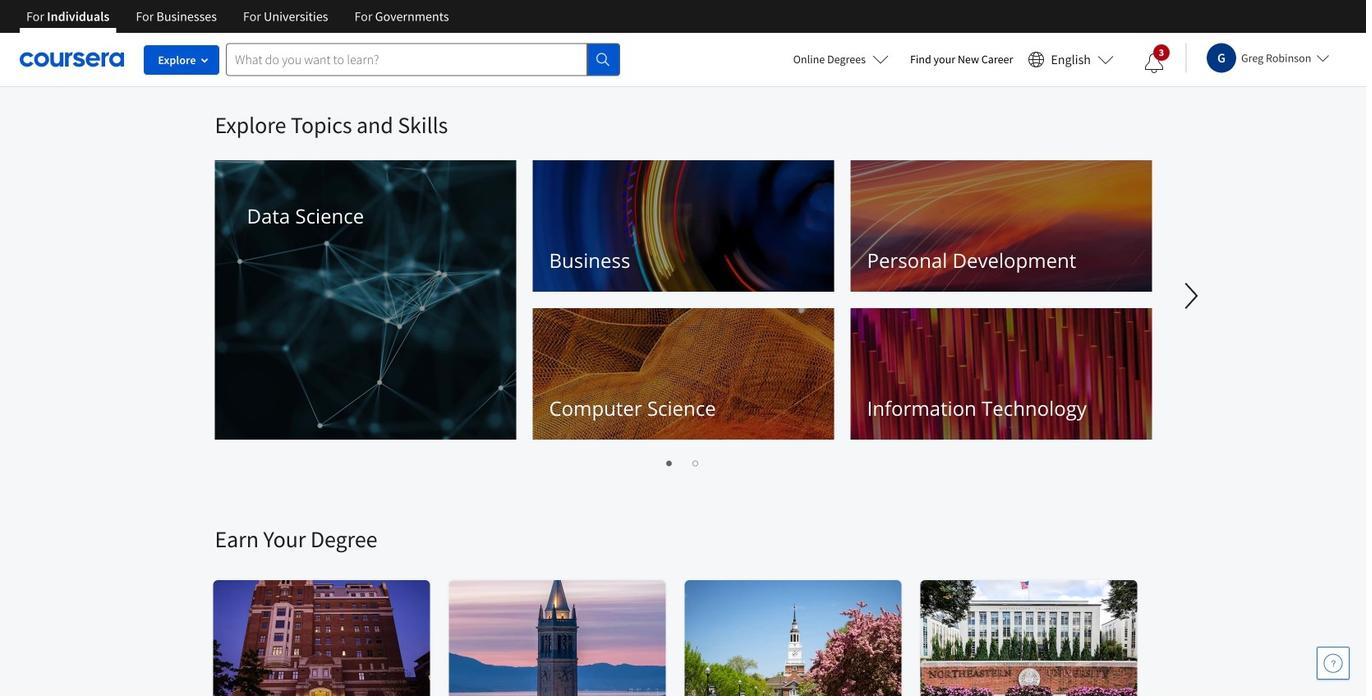 Task type: vqa. For each thing, say whether or not it's contained in the screenshot.
Help Center IMAGE
yes



Task type: describe. For each thing, give the bounding box(es) containing it.
master of advanced study in engineering degree by university of california, berkeley, image
[[449, 580, 667, 696]]

data science image
[[215, 160, 517, 440]]

help center image
[[1324, 653, 1344, 673]]

information technology image
[[851, 308, 1153, 440]]

master of science in data analytics engineering degree by northeastern university , image
[[921, 580, 1139, 696]]

master of engineering in computer engineering degree by dartmouth college, image
[[685, 580, 903, 696]]

computer science image
[[533, 308, 835, 440]]



Task type: locate. For each thing, give the bounding box(es) containing it.
explore topics and skills carousel element
[[207, 87, 1367, 475]]

earn your degree carousel element
[[207, 475, 1367, 696]]

None search field
[[226, 43, 621, 76]]

list
[[215, 452, 1152, 472]]

banner navigation
[[13, 0, 462, 33]]

business image
[[533, 160, 835, 292]]

What do you want to learn? text field
[[226, 43, 588, 76]]

list inside explore topics and skills carousel element
[[215, 452, 1152, 472]]

coursera image
[[20, 46, 124, 73]]

next slide image
[[1173, 276, 1212, 316]]

personal development image
[[851, 160, 1153, 292]]

master of applied data science degree by university of michigan, image
[[213, 580, 431, 696]]



